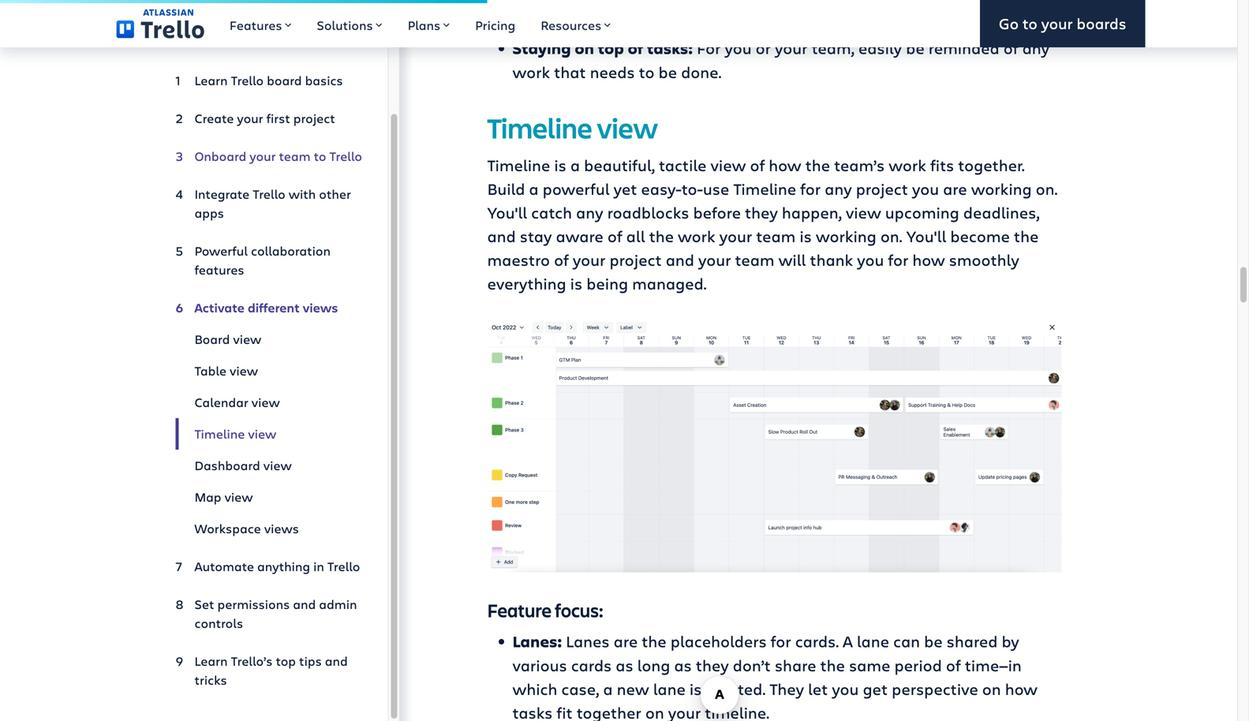 Task type: vqa. For each thing, say whether or not it's contained in the screenshot.
For
yes



Task type: describe. For each thing, give the bounding box(es) containing it.
is down the "happen,"
[[800, 225, 812, 247]]

upcoming
[[886, 202, 960, 223]]

boards
[[1077, 13, 1127, 34]]

in
[[313, 558, 324, 575]]

go to your boards
[[999, 13, 1127, 34]]

collaboration
[[251, 242, 331, 259]]

staying on top of tasks:
[[513, 37, 693, 59]]

learn trello board basics
[[195, 72, 343, 89]]

set permissions and admin controls link
[[176, 589, 363, 639]]

together
[[577, 702, 642, 722]]

table
[[195, 362, 227, 379]]

tips
[[299, 653, 322, 670]]

work inside for you or your team,  easily be reminded of any work that needs to be done.
[[513, 61, 550, 82]]

feature focus:
[[487, 598, 604, 623]]

team,
[[812, 37, 855, 58]]

trello up other at the left of the page
[[330, 148, 362, 165]]

let
[[808, 679, 828, 700]]

top for tips
[[276, 653, 296, 670]]

first
[[267, 110, 290, 127]]

of inside lanes are the placeholders for cards. a lane can be shared by various cards as long as they don't share the same period of time—in which case, a new lane is created. they let you get perspective on how tasks fit together on your timeline.
[[946, 655, 961, 676]]

1 vertical spatial working
[[816, 225, 877, 247]]

controls
[[195, 615, 243, 632]]

cards.
[[795, 631, 839, 652]]

share
[[775, 655, 817, 676]]

top for of
[[598, 37, 624, 59]]

2 horizontal spatial work
[[889, 154, 927, 176]]

long
[[638, 655, 670, 676]]

that
[[554, 61, 586, 82]]

is inside lanes are the placeholders for cards. a lane can be shared by various cards as long as they don't share the same period of time—in which case, a new lane is created. they let you get perspective on how tasks fit together on your timeline.
[[690, 679, 702, 700]]

placeholders
[[671, 631, 767, 652]]

pricing link
[[463, 0, 528, 47]]

2 vertical spatial work
[[678, 225, 716, 247]]

create
[[195, 110, 234, 127]]

tasks
[[513, 702, 553, 722]]

automate
[[195, 558, 254, 575]]

they
[[770, 679, 804, 700]]

timeline view
[[195, 425, 277, 442]]

2 horizontal spatial for
[[888, 249, 909, 270]]

1 vertical spatial project
[[856, 178, 909, 199]]

dashboard
[[195, 457, 260, 474]]

how inside lanes are the placeholders for cards. a lane can be shared by various cards as long as they don't share the same period of time—in which case, a new lane is created. they let you get perspective on how tasks fit together on your timeline.
[[1005, 679, 1038, 700]]

1 horizontal spatial for
[[801, 178, 821, 199]]

stay
[[520, 225, 552, 247]]

solutions button
[[304, 0, 395, 47]]

is left "being"
[[570, 273, 583, 294]]

trello inside getting started with trello
[[176, 27, 222, 52]]

2 horizontal spatial to
[[1023, 13, 1038, 34]]

thank
[[810, 249, 854, 270]]

integrate trello with other apps
[[195, 186, 351, 221]]

apps
[[195, 204, 224, 221]]

focus:
[[555, 598, 604, 623]]

easy-
[[641, 178, 682, 199]]

can
[[894, 631, 920, 652]]

create your first project link
[[176, 103, 363, 134]]

will
[[779, 249, 806, 270]]

the down deadlines,
[[1014, 225, 1039, 247]]

0 horizontal spatial on.
[[881, 225, 903, 247]]

resources button
[[528, 0, 624, 47]]

you inside for you or your team,  easily be reminded of any work that needs to be done.
[[725, 37, 752, 58]]

use
[[703, 178, 730, 199]]

activate different views link
[[176, 292, 363, 324]]

0 horizontal spatial a
[[529, 178, 539, 199]]

team's
[[834, 154, 885, 176]]

features
[[195, 261, 244, 278]]

you right thank
[[857, 249, 884, 270]]

view for timeline view timeline is a beautiful, tactile view of how the team's work fits together. build a powerful yet easy-to-use timeline for any project you are working on. you'll catch any roadblocks before they happen, view upcoming deadlines, and stay aware of all the work your team is working on. you'll become the maestro of your project and your team will thank you for how smoothly everything is being managed.
[[597, 109, 658, 146]]

the up let
[[821, 655, 845, 676]]

your inside lanes are the placeholders for cards. a lane can be shared by various cards as long as they don't share the same period of time—in which case, a new lane is created. they let you get perspective on how tasks fit together on your timeline.
[[668, 702, 701, 722]]

and up maestro
[[487, 225, 516, 247]]

create your first project
[[195, 110, 335, 127]]

to inside for you or your team,  easily be reminded of any work that needs to be done.
[[639, 61, 655, 82]]

with for trello
[[289, 186, 316, 202]]

catch
[[531, 202, 572, 223]]

dashboard view
[[195, 457, 292, 474]]

page progress progress bar
[[0, 0, 487, 3]]

an image showing an example of a timeline view of a trello board image
[[487, 321, 1062, 573]]

other
[[319, 186, 351, 202]]

be inside lanes are the placeholders for cards. a lane can be shared by various cards as long as they don't share the same period of time—in which case, a new lane is created. they let you get perspective on how tasks fit together on your timeline.
[[924, 631, 943, 652]]

started
[[241, 2, 300, 26]]

automate anything in trello link
[[176, 551, 363, 583]]

trello left board
[[231, 72, 264, 89]]

go
[[999, 13, 1019, 34]]

activate
[[195, 299, 245, 316]]

fits
[[931, 154, 955, 176]]

for you or your team,  easily be reminded of any work that needs to be done.
[[513, 37, 1050, 82]]

view down team's
[[846, 202, 882, 223]]

calendar view link
[[176, 387, 363, 418]]

view up use
[[711, 154, 746, 176]]

trello inside 'link'
[[328, 558, 360, 575]]

different
[[248, 299, 300, 316]]

calendar
[[195, 394, 248, 411]]

your inside for you or your team,  easily be reminded of any work that needs to be done.
[[775, 37, 808, 58]]

aware
[[556, 225, 604, 247]]

plans
[[408, 17, 441, 34]]

beautiful,
[[584, 154, 655, 176]]

a
[[843, 631, 853, 652]]

for inside lanes are the placeholders for cards. a lane can be shared by various cards as long as they don't share the same period of time—in which case, a new lane is created. they let you get perspective on how tasks fit together on your timeline.
[[771, 631, 792, 652]]

1 horizontal spatial any
[[825, 178, 852, 199]]

same
[[849, 655, 891, 676]]

and up managed.
[[666, 249, 695, 270]]

workspace views
[[195, 520, 299, 537]]

2 vertical spatial to
[[314, 148, 326, 165]]

1 horizontal spatial on
[[646, 702, 664, 722]]

being
[[587, 273, 628, 294]]

learn trello board basics link
[[176, 65, 363, 96]]

solutions
[[317, 17, 373, 34]]

1 horizontal spatial a
[[571, 154, 580, 176]]

which
[[513, 679, 558, 700]]

trello inside integrate trello with other apps
[[253, 186, 286, 202]]

1 horizontal spatial project
[[610, 249, 662, 270]]

the left team's
[[806, 154, 831, 176]]

1 as from the left
[[616, 655, 634, 676]]

board
[[195, 331, 230, 348]]

timeline down that
[[487, 109, 593, 146]]

any inside for you or your team,  easily be reminded of any work that needs to be done.
[[1023, 37, 1050, 58]]

2 vertical spatial team
[[735, 249, 775, 270]]

and inside set permissions and admin controls
[[293, 596, 316, 613]]

happen,
[[782, 202, 842, 223]]

maestro
[[487, 249, 550, 270]]

everything
[[487, 273, 567, 294]]

reminded
[[929, 37, 1000, 58]]



Task type: locate. For each thing, give the bounding box(es) containing it.
view up beautiful, at the top of the page
[[597, 109, 658, 146]]

tasks:
[[647, 37, 693, 59]]

project down team's
[[856, 178, 909, 199]]

build
[[487, 178, 525, 199]]

a up the powerful
[[571, 154, 580, 176]]

with right "started"
[[303, 2, 341, 26]]

timeline down calendar
[[195, 425, 245, 442]]

onboard
[[195, 148, 247, 165]]

are down fits
[[943, 178, 968, 199]]

work down before
[[678, 225, 716, 247]]

become
[[951, 225, 1010, 247]]

powerful
[[195, 242, 248, 259]]

you'll down build
[[487, 202, 527, 223]]

are
[[943, 178, 968, 199], [614, 631, 638, 652]]

1 vertical spatial for
[[888, 249, 909, 270]]

timeline view link
[[176, 418, 363, 450]]

timeline.
[[705, 702, 770, 722]]

2 horizontal spatial how
[[1005, 679, 1038, 700]]

1 horizontal spatial they
[[745, 202, 778, 223]]

0 horizontal spatial views
[[264, 520, 299, 537]]

timeline up build
[[487, 154, 550, 176]]

on down time—in
[[983, 679, 1002, 700]]

set permissions and admin controls
[[195, 596, 357, 632]]

lanes
[[566, 631, 610, 652]]

1 horizontal spatial work
[[678, 225, 716, 247]]

all
[[627, 225, 645, 247]]

2 learn from the top
[[195, 653, 228, 670]]

they right before
[[745, 202, 778, 223]]

perspective
[[892, 679, 979, 700]]

1 vertical spatial are
[[614, 631, 638, 652]]

0 vertical spatial work
[[513, 61, 550, 82]]

0 vertical spatial you'll
[[487, 202, 527, 223]]

go to your boards link
[[980, 0, 1146, 47]]

views down "map view" link
[[264, 520, 299, 537]]

1 learn from the top
[[195, 72, 228, 89]]

is up the powerful
[[554, 154, 567, 176]]

timeline right use
[[734, 178, 797, 199]]

views
[[303, 299, 338, 316], [264, 520, 299, 537]]

a inside lanes are the placeholders for cards. a lane can be shared by various cards as long as they don't share the same period of time—in which case, a new lane is created. they let you get perspective on how tasks fit together on your timeline.
[[603, 679, 613, 700]]

for up the "happen,"
[[801, 178, 821, 199]]

is left created.
[[690, 679, 702, 700]]

1 vertical spatial be
[[659, 61, 677, 82]]

1 horizontal spatial are
[[943, 178, 968, 199]]

the up long
[[642, 631, 667, 652]]

team down first
[[279, 148, 311, 165]]

getting started with trello
[[176, 2, 341, 52]]

dashboard view link
[[176, 450, 363, 482]]

2 horizontal spatial on
[[983, 679, 1002, 700]]

time—in
[[965, 655, 1022, 676]]

you inside lanes are the placeholders for cards. a lane can be shared by various cards as long as they don't share the same period of time—in which case, a new lane is created. they let you get perspective on how tasks fit together on your timeline.
[[832, 679, 859, 700]]

view for calendar view
[[252, 394, 280, 411]]

view for table view
[[230, 362, 258, 379]]

0 vertical spatial on.
[[1036, 178, 1058, 199]]

project right first
[[294, 110, 335, 127]]

powerful
[[543, 178, 610, 199]]

view down the timeline view link
[[263, 457, 292, 474]]

set
[[195, 596, 214, 613]]

to right go
[[1023, 13, 1038, 34]]

view for board view
[[233, 331, 262, 348]]

features button
[[217, 0, 304, 47]]

2 as from the left
[[674, 655, 692, 676]]

workspace
[[195, 520, 261, 537]]

0 vertical spatial to
[[1023, 13, 1038, 34]]

view for dashboard view
[[263, 457, 292, 474]]

integrate trello with other apps link
[[176, 178, 363, 229]]

project down all
[[610, 249, 662, 270]]

get
[[863, 679, 888, 700]]

you up upcoming
[[913, 178, 939, 199]]

are inside timeline view timeline is a beautiful, tactile view of how the team's work fits together. build a powerful yet easy-to-use timeline for any project you are working on. you'll catch any roadblocks before they happen, view upcoming deadlines, and stay aware of all the work your team is working on. you'll become the maestro of your project and your team will thank you for how smoothly everything is being managed.
[[943, 178, 968, 199]]

view for map view
[[225, 489, 253, 506]]

1 vertical spatial how
[[913, 249, 945, 270]]

the
[[806, 154, 831, 176], [649, 225, 674, 247], [1014, 225, 1039, 247], [642, 631, 667, 652], [821, 655, 845, 676]]

1 horizontal spatial lane
[[857, 631, 890, 652]]

a
[[571, 154, 580, 176], [529, 178, 539, 199], [603, 679, 613, 700]]

view for timeline view
[[248, 425, 277, 442]]

resources
[[541, 17, 602, 34]]

view right the map
[[225, 489, 253, 506]]

learn for learn trello's top tips and tricks
[[195, 653, 228, 670]]

2 vertical spatial a
[[603, 679, 613, 700]]

1 vertical spatial to
[[639, 61, 655, 82]]

2 vertical spatial how
[[1005, 679, 1038, 700]]

with left other at the left of the page
[[289, 186, 316, 202]]

views right the different
[[303, 299, 338, 316]]

1 vertical spatial team
[[756, 225, 796, 247]]

1 horizontal spatial how
[[913, 249, 945, 270]]

0 horizontal spatial to
[[314, 148, 326, 165]]

learn up 'tricks'
[[195, 653, 228, 670]]

as
[[616, 655, 634, 676], [674, 655, 692, 676]]

0 horizontal spatial you'll
[[487, 202, 527, 223]]

getting
[[176, 2, 238, 26]]

the right all
[[649, 225, 674, 247]]

with for started
[[303, 2, 341, 26]]

work left fits
[[889, 154, 927, 176]]

learn trello's top tips and tricks
[[195, 653, 348, 689]]

0 vertical spatial a
[[571, 154, 580, 176]]

don't
[[733, 655, 771, 676]]

trello down getting
[[176, 27, 222, 52]]

0 horizontal spatial they
[[696, 655, 729, 676]]

trello
[[176, 27, 222, 52], [231, 72, 264, 89], [330, 148, 362, 165], [253, 186, 286, 202], [328, 558, 360, 575]]

you left or
[[725, 37, 752, 58]]

feature
[[487, 598, 552, 623]]

0 horizontal spatial are
[[614, 631, 638, 652]]

1 vertical spatial learn
[[195, 653, 228, 670]]

2 horizontal spatial any
[[1023, 37, 1050, 58]]

1 vertical spatial any
[[825, 178, 852, 199]]

to down the tasks:
[[639, 61, 655, 82]]

workspace views link
[[176, 513, 363, 545]]

to up other at the left of the page
[[314, 148, 326, 165]]

0 horizontal spatial any
[[576, 202, 604, 223]]

project
[[294, 110, 335, 127], [856, 178, 909, 199], [610, 249, 662, 270]]

various
[[513, 655, 567, 676]]

be
[[906, 37, 925, 58], [659, 61, 677, 82], [924, 631, 943, 652]]

tricks
[[195, 672, 227, 689]]

1 horizontal spatial on.
[[1036, 178, 1058, 199]]

are inside lanes are the placeholders for cards. a lane can be shared by various cards as long as they don't share the same period of time—in which case, a new lane is created. they let you get perspective on how tasks fit together on your timeline.
[[614, 631, 638, 652]]

0 horizontal spatial on
[[575, 37, 594, 59]]

permissions
[[218, 596, 290, 613]]

1 vertical spatial a
[[529, 178, 539, 199]]

fit
[[557, 702, 573, 722]]

1 vertical spatial on.
[[881, 225, 903, 247]]

integrate
[[195, 186, 250, 202]]

and left admin on the left bottom of the page
[[293, 596, 316, 613]]

team left will
[[735, 249, 775, 270]]

1 vertical spatial views
[[264, 520, 299, 537]]

2 vertical spatial be
[[924, 631, 943, 652]]

shared
[[947, 631, 998, 652]]

1 horizontal spatial you'll
[[907, 225, 947, 247]]

2 vertical spatial for
[[771, 631, 792, 652]]

lane up "same"
[[857, 631, 890, 652]]

on down resources
[[575, 37, 594, 59]]

2 vertical spatial any
[[576, 202, 604, 223]]

for down upcoming
[[888, 249, 909, 270]]

0 horizontal spatial working
[[816, 225, 877, 247]]

0 vertical spatial for
[[801, 178, 821, 199]]

a right build
[[529, 178, 539, 199]]

with inside getting started with trello
[[303, 2, 341, 26]]

onboard your team to trello link
[[176, 141, 363, 172]]

how up the "happen,"
[[769, 154, 802, 176]]

period
[[895, 655, 942, 676]]

anything
[[257, 558, 310, 575]]

powerful collaboration features link
[[176, 235, 363, 286]]

0 vertical spatial top
[[598, 37, 624, 59]]

or
[[756, 37, 771, 58]]

any down go to your boards
[[1023, 37, 1050, 58]]

done.
[[681, 61, 722, 82]]

1 horizontal spatial to
[[639, 61, 655, 82]]

to
[[1023, 13, 1038, 34], [639, 61, 655, 82], [314, 148, 326, 165]]

1 horizontal spatial working
[[972, 178, 1032, 199]]

onboard your team to trello
[[195, 148, 362, 165]]

top left the tips
[[276, 653, 296, 670]]

view up calendar view
[[230, 362, 258, 379]]

0 vertical spatial team
[[279, 148, 311, 165]]

be right can
[[924, 631, 943, 652]]

any down team's
[[825, 178, 852, 199]]

learn inside learn trello's top tips and tricks
[[195, 653, 228, 670]]

smoothly
[[949, 249, 1020, 270]]

calendar view
[[195, 394, 280, 411]]

and right the tips
[[325, 653, 348, 670]]

view down table view link
[[252, 394, 280, 411]]

1 horizontal spatial as
[[674, 655, 692, 676]]

of inside for you or your team,  easily be reminded of any work that needs to be done.
[[1004, 37, 1019, 58]]

by
[[1002, 631, 1020, 652]]

lane down long
[[653, 679, 686, 700]]

2 horizontal spatial project
[[856, 178, 909, 199]]

atlassian trello image
[[116, 9, 204, 38]]

learn inside learn trello board basics link
[[195, 72, 228, 89]]

trello's
[[231, 653, 273, 670]]

getting started with trello link
[[176, 2, 363, 58]]

tactile
[[659, 154, 707, 176]]

and
[[487, 225, 516, 247], [666, 249, 695, 270], [293, 596, 316, 613], [325, 653, 348, 670]]

deadlines,
[[964, 202, 1040, 223]]

they inside lanes are the placeholders for cards. a lane can be shared by various cards as long as they don't share the same period of time—in which case, a new lane is created. they let you get perspective on how tasks fit together on your timeline.
[[696, 655, 729, 676]]

to-
[[682, 178, 703, 199]]

table view link
[[176, 355, 363, 387]]

board view link
[[176, 324, 363, 355]]

1 vertical spatial with
[[289, 186, 316, 202]]

timeline
[[487, 109, 593, 146], [487, 154, 550, 176], [734, 178, 797, 199], [195, 425, 245, 442]]

cards
[[571, 655, 612, 676]]

managed.
[[632, 273, 707, 294]]

before
[[693, 202, 741, 223]]

0 vertical spatial lane
[[857, 631, 890, 652]]

view right board
[[233, 331, 262, 348]]

top up needs
[[598, 37, 624, 59]]

as right long
[[674, 655, 692, 676]]

0 vertical spatial they
[[745, 202, 778, 223]]

top inside learn trello's top tips and tricks
[[276, 653, 296, 670]]

basics
[[305, 72, 343, 89]]

1 horizontal spatial views
[[303, 299, 338, 316]]

0 vertical spatial on
[[575, 37, 594, 59]]

team up will
[[756, 225, 796, 247]]

0 horizontal spatial project
[[294, 110, 335, 127]]

0 vertical spatial working
[[972, 178, 1032, 199]]

1 vertical spatial top
[[276, 653, 296, 670]]

0 vertical spatial any
[[1023, 37, 1050, 58]]

and inside learn trello's top tips and tricks
[[325, 653, 348, 670]]

on. up deadlines,
[[1036, 178, 1058, 199]]

0 vertical spatial are
[[943, 178, 968, 199]]

for up share
[[771, 631, 792, 652]]

0 vertical spatial how
[[769, 154, 802, 176]]

your
[[1042, 13, 1073, 34], [775, 37, 808, 58], [237, 110, 263, 127], [250, 148, 276, 165], [720, 225, 752, 247], [573, 249, 606, 270], [699, 249, 731, 270], [668, 702, 701, 722]]

how down upcoming
[[913, 249, 945, 270]]

be right easily
[[906, 37, 925, 58]]

0 vertical spatial project
[[294, 110, 335, 127]]

working up thank
[[816, 225, 877, 247]]

you
[[725, 37, 752, 58], [913, 178, 939, 199], [857, 249, 884, 270], [832, 679, 859, 700]]

2 horizontal spatial a
[[603, 679, 613, 700]]

0 vertical spatial be
[[906, 37, 925, 58]]

a up the together
[[603, 679, 613, 700]]

you'll down upcoming
[[907, 225, 947, 247]]

1 vertical spatial on
[[983, 679, 1002, 700]]

0 vertical spatial views
[[303, 299, 338, 316]]

on
[[575, 37, 594, 59], [983, 679, 1002, 700], [646, 702, 664, 722]]

2 vertical spatial project
[[610, 249, 662, 270]]

they down placeholders
[[696, 655, 729, 676]]

view down "calendar view" link in the left bottom of the page
[[248, 425, 277, 442]]

0 horizontal spatial how
[[769, 154, 802, 176]]

trello right in
[[328, 558, 360, 575]]

0 horizontal spatial as
[[616, 655, 634, 676]]

0 vertical spatial learn
[[195, 72, 228, 89]]

0 horizontal spatial work
[[513, 61, 550, 82]]

working up deadlines,
[[972, 178, 1032, 199]]

1 horizontal spatial top
[[598, 37, 624, 59]]

features
[[230, 17, 282, 34]]

map
[[195, 489, 221, 506]]

table view
[[195, 362, 258, 379]]

project inside create your first project link
[[294, 110, 335, 127]]

1 vertical spatial work
[[889, 154, 927, 176]]

0 horizontal spatial top
[[276, 653, 296, 670]]

0 horizontal spatial lane
[[653, 679, 686, 700]]

map view link
[[176, 482, 363, 513]]

1 vertical spatial lane
[[653, 679, 686, 700]]

1 vertical spatial they
[[696, 655, 729, 676]]

you right let
[[832, 679, 859, 700]]

are up long
[[614, 631, 638, 652]]

learn up 'create'
[[195, 72, 228, 89]]

be down the tasks:
[[659, 61, 677, 82]]

any up aware
[[576, 202, 604, 223]]

with inside integrate trello with other apps
[[289, 186, 316, 202]]

on. down upcoming
[[881, 225, 903, 247]]

learn for learn trello board basics
[[195, 72, 228, 89]]

work down 'staying'
[[513, 61, 550, 82]]

staying
[[513, 37, 571, 59]]

they inside timeline view timeline is a beautiful, tactile view of how the team's work fits together. build a powerful yet easy-to-use timeline for any project you are working on. you'll catch any roadblocks before they happen, view upcoming deadlines, and stay aware of all the work your team is working on. you'll become the maestro of your project and your team will thank you for how smoothly everything is being managed.
[[745, 202, 778, 223]]

on down new
[[646, 702, 664, 722]]

created.
[[706, 679, 766, 700]]

0 horizontal spatial for
[[771, 631, 792, 652]]

2 vertical spatial on
[[646, 702, 664, 722]]

how
[[769, 154, 802, 176], [913, 249, 945, 270], [1005, 679, 1038, 700]]

as up new
[[616, 655, 634, 676]]

0 vertical spatial with
[[303, 2, 341, 26]]

needs
[[590, 61, 635, 82]]

trello down onboard your team to trello link
[[253, 186, 286, 202]]

1 vertical spatial you'll
[[907, 225, 947, 247]]

how down time—in
[[1005, 679, 1038, 700]]



